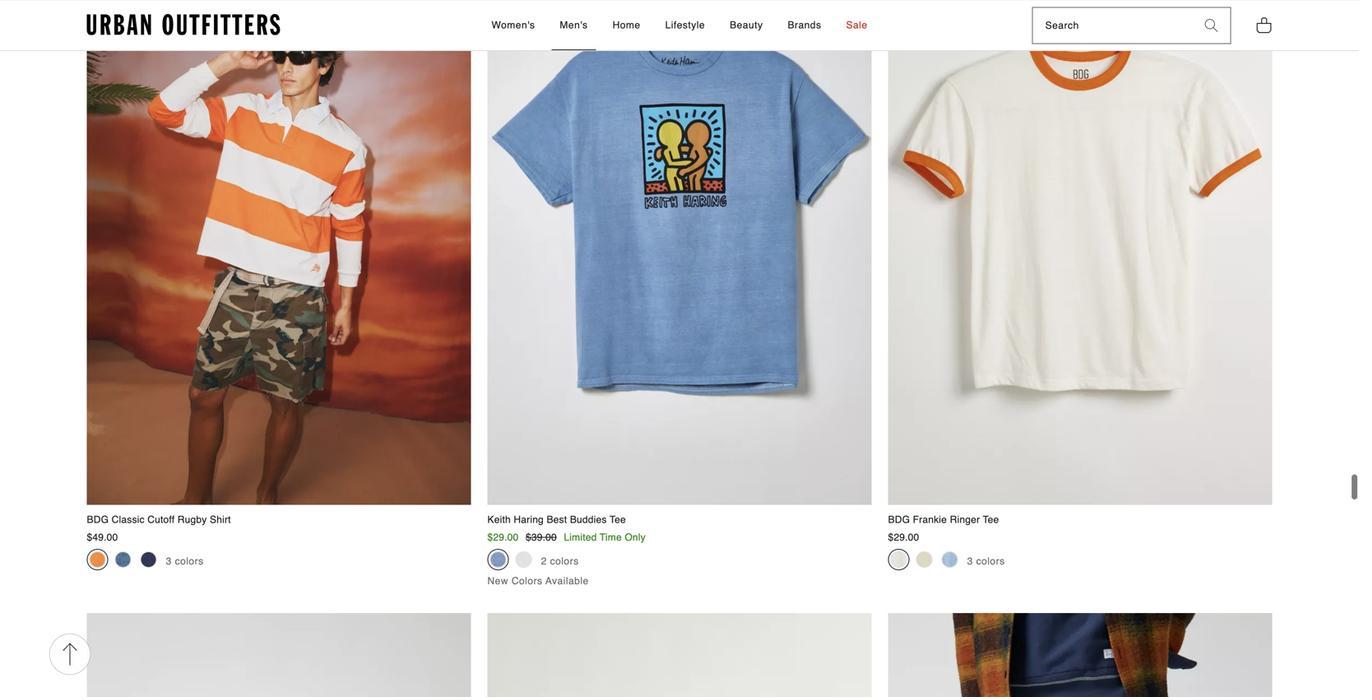 Task type: locate. For each thing, give the bounding box(es) containing it.
colors for buddies
[[550, 549, 579, 560]]

2 $29.00 from the left
[[889, 525, 920, 537]]

keith haring best buddies tee link
[[488, 0, 872, 520]]

3 for ringer
[[968, 549, 974, 560]]

1 horizontal spatial bdg
[[889, 507, 910, 519]]

only
[[625, 525, 646, 537]]

white image left 2
[[516, 545, 532, 561]]

3 colors right navy image
[[166, 549, 204, 560]]

1 horizontal spatial 3
[[968, 549, 974, 560]]

keith haring best buddies tee
[[488, 507, 626, 519]]

None search field
[[1033, 8, 1193, 43]]

sale
[[847, 19, 868, 31]]

3 for cutoff
[[166, 549, 172, 560]]

0 horizontal spatial 3 colors
[[166, 549, 204, 560]]

1 3 colors from the left
[[166, 549, 204, 560]]

$29.00 down keith
[[488, 525, 519, 537]]

3 colors for rugby
[[166, 549, 204, 560]]

sale price: $29.00 element
[[488, 525, 519, 537]]

0 horizontal spatial tee
[[610, 507, 626, 519]]

original price: $49.00 element
[[87, 525, 118, 537]]

home link
[[605, 1, 649, 50]]

1 colors from the left
[[175, 549, 204, 560]]

keith haring best buddies tee image
[[488, 0, 872, 498]]

3 colors
[[166, 549, 204, 560], [968, 549, 1005, 560]]

buddies
[[570, 507, 607, 519]]

$29.00 $39.00 limited time only
[[488, 525, 646, 537]]

frankie
[[913, 507, 947, 519]]

Search text field
[[1033, 8, 1193, 43]]

navy image
[[140, 545, 157, 561]]

tee right ringer
[[983, 507, 1000, 519]]

original price: $29.00 element
[[889, 525, 920, 537]]

colors up available on the bottom left of page
[[550, 549, 579, 560]]

1 bdg from the left
[[87, 507, 109, 519]]

light blue image
[[942, 545, 958, 561]]

my shopping bag image
[[1256, 16, 1273, 34]]

brands link
[[780, 1, 830, 50]]

3 right light blue image
[[968, 549, 974, 560]]

3
[[166, 549, 172, 560], [968, 549, 974, 560]]

white image down original price: $29.00 element
[[891, 545, 907, 561]]

bdg
[[87, 507, 109, 519], [889, 507, 910, 519]]

1 horizontal spatial white image
[[891, 545, 907, 561]]

0 horizontal spatial bdg
[[87, 507, 109, 519]]

beauty link
[[722, 1, 772, 50]]

shirt
[[210, 507, 231, 519]]

1 3 from the left
[[166, 549, 172, 560]]

new
[[488, 569, 509, 580]]

tee up time
[[610, 507, 626, 519]]

0 horizontal spatial $29.00
[[488, 525, 519, 537]]

men's
[[560, 19, 588, 31]]

0 horizontal spatial colors
[[175, 549, 204, 560]]

best
[[547, 507, 567, 519]]

bdg up original price: $29.00 element
[[889, 507, 910, 519]]

3 colors right light blue image
[[968, 549, 1005, 560]]

$29.00 for $29.00
[[889, 525, 920, 537]]

lifestyle
[[666, 19, 705, 31]]

urban outfitters image
[[87, 14, 280, 36]]

bdg classic cutoff rugby shirt image
[[87, 0, 471, 498]]

white image
[[516, 545, 532, 561], [891, 545, 907, 561]]

2 horizontal spatial colors
[[977, 549, 1005, 560]]

2 colors
[[541, 549, 579, 560]]

new colors available
[[488, 569, 589, 580]]

1 horizontal spatial 3 colors
[[968, 549, 1005, 560]]

bdg for bdg frankie ringer tee
[[889, 507, 910, 519]]

2 3 colors from the left
[[968, 549, 1005, 560]]

orange image
[[89, 545, 106, 561]]

$29.00 up green image
[[889, 525, 920, 537]]

bdg bonfire burnout crew neck sweatshirt image
[[87, 606, 471, 697]]

time
[[600, 525, 622, 537]]

$29.00
[[488, 525, 519, 537], [889, 525, 920, 537]]

colors right light blue image
[[977, 549, 1005, 560]]

camaro 1967 ad tee image
[[488, 606, 872, 697]]

2 colors from the left
[[550, 549, 579, 560]]

1 $29.00 from the left
[[488, 525, 519, 537]]

3 right navy image
[[166, 549, 172, 560]]

0 horizontal spatial white image
[[516, 545, 532, 561]]

tee
[[610, 507, 626, 519], [983, 507, 1000, 519]]

1 horizontal spatial colors
[[550, 549, 579, 560]]

0 horizontal spatial 3
[[166, 549, 172, 560]]

1 horizontal spatial tee
[[983, 507, 1000, 519]]

brands
[[788, 19, 822, 31]]

bdg up the original price: $49.00 element
[[87, 507, 109, 519]]

3 colors from the left
[[977, 549, 1005, 560]]

1 horizontal spatial $29.00
[[889, 525, 920, 537]]

sale link
[[838, 1, 876, 50]]

2 bdg from the left
[[889, 507, 910, 519]]

colors
[[512, 569, 543, 580]]

2 3 from the left
[[968, 549, 974, 560]]

colors right navy image
[[175, 549, 204, 560]]

colors
[[175, 549, 204, 560], [550, 549, 579, 560], [977, 549, 1005, 560]]



Task type: vqa. For each thing, say whether or not it's contained in the screenshot.
Corner
no



Task type: describe. For each thing, give the bounding box(es) containing it.
rugby
[[178, 507, 207, 519]]

original price: $39.00 element
[[526, 525, 557, 537]]

keith
[[488, 507, 511, 519]]

3 colors for tee
[[968, 549, 1005, 560]]

2 white image from the left
[[891, 545, 907, 561]]

1 white image from the left
[[516, 545, 532, 561]]

men's link
[[552, 1, 596, 50]]

women's
[[492, 19, 535, 31]]

bdg frankie ringer tee image
[[889, 0, 1273, 498]]

search image
[[1205, 19, 1219, 32]]

$49.00
[[87, 525, 118, 537]]

bdg frankie ringer tee link
[[889, 0, 1273, 520]]

cutoff
[[148, 507, 175, 519]]

bdg classic cutoff rugby shirt
[[87, 507, 231, 519]]

available
[[546, 569, 589, 580]]

limited
[[564, 525, 597, 537]]

$39.00
[[526, 525, 557, 537]]

lifestyle link
[[657, 1, 714, 50]]

main navigation element
[[344, 1, 1016, 50]]

bdg vintage slim fit jean image
[[889, 606, 1273, 697]]

bdg frankie ringer tee
[[889, 507, 1000, 519]]

colors for tee
[[977, 549, 1005, 560]]

bdg for bdg classic cutoff rugby shirt
[[87, 507, 109, 519]]

home
[[613, 19, 641, 31]]

beauty
[[730, 19, 763, 31]]

classic
[[112, 507, 145, 519]]

women's link
[[484, 1, 544, 50]]

2
[[541, 549, 547, 560]]

ringer
[[950, 507, 980, 519]]

2 tee from the left
[[983, 507, 1000, 519]]

colors for rugby
[[175, 549, 204, 560]]

green image
[[917, 545, 933, 561]]

1 tee from the left
[[610, 507, 626, 519]]

haring
[[514, 507, 544, 519]]

$29.00 for $29.00 $39.00 limited time only
[[488, 525, 519, 537]]

green image
[[115, 545, 131, 561]]

bdg classic cutoff rugby shirt link
[[87, 0, 471, 520]]

sky image
[[490, 545, 507, 561]]



